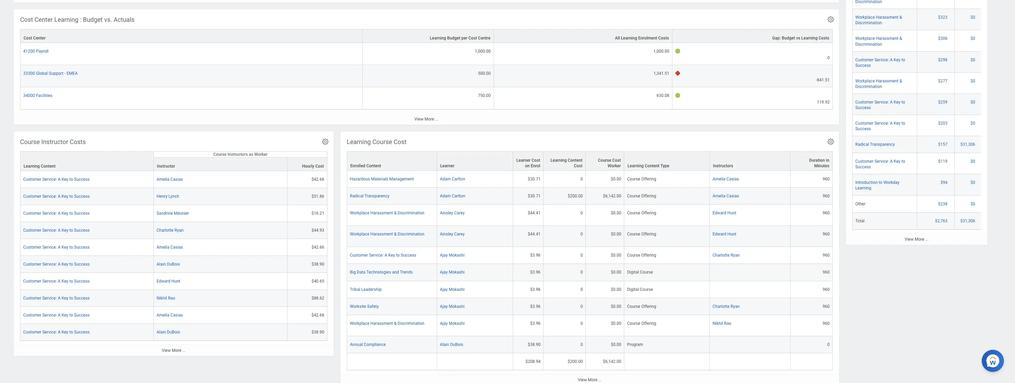 Task type: locate. For each thing, give the bounding box(es) containing it.
$31,306 right $157 button
[[961, 142, 976, 147]]

alain dubois for learning course cost
[[440, 342, 464, 347]]

2 $200.00 from the top
[[568, 359, 583, 364]]

1 horizontal spatial nikhil
[[713, 321, 723, 326]]

1 vertical spatial adam carlton link
[[440, 192, 465, 199]]

learning inside learning content type popup button
[[628, 164, 644, 168]]

row containing hazardous materials management
[[347, 171, 833, 188]]

cost center
[[24, 36, 46, 41]]

1 horizontal spatial instructor
[[157, 164, 175, 169]]

0 vertical spatial ainsley carey
[[440, 211, 465, 216]]

0 vertical spatial worker
[[254, 152, 268, 157]]

$42.66
[[312, 177, 324, 182], [312, 245, 324, 250], [312, 313, 324, 318]]

0 horizontal spatial radical transparency
[[350, 194, 390, 199]]

2 vertical spatial alain
[[440, 342, 449, 347]]

2 adam from the top
[[440, 194, 451, 199]]

offering for second course offering element from the bottom of the learning course cost element
[[642, 304, 657, 309]]

ajay for key
[[440, 253, 448, 258]]

view more ...
[[415, 117, 439, 122], [905, 237, 929, 242], [162, 348, 186, 353], [578, 378, 602, 383]]

content left type at the right
[[645, 164, 660, 168]]

3 ajay from the top
[[440, 287, 448, 292]]

1 $42.66 from the top
[[312, 177, 324, 182]]

2 $42.66 from the top
[[312, 245, 324, 250]]

4 $0 button from the top
[[971, 78, 977, 84]]

$0 right $259 button
[[971, 100, 976, 105]]

digital course for big data technologies and trends
[[627, 270, 653, 275]]

learning down introduction
[[856, 186, 872, 191]]

mokashi for and
[[449, 270, 465, 275]]

$31,306 button right $157 button
[[961, 142, 977, 147]]

course offering for 3rd course offering element from the top
[[627, 211, 657, 216]]

41200 payroll link
[[23, 48, 48, 54]]

1 carey from the top
[[454, 211, 465, 216]]

all learning enrolment costs
[[615, 36, 669, 41]]

1 ajay mokashi link from the top
[[440, 252, 465, 258]]

5 offering from the top
[[642, 253, 657, 258]]

$0 right $323 button
[[971, 15, 976, 20]]

adam carlton link for radical transparency
[[440, 192, 465, 199]]

$0 button right $298 'button'
[[971, 57, 977, 63]]

0 horizontal spatial learner
[[440, 164, 455, 168]]

$42.66 down $44.93
[[312, 245, 324, 250]]

$44.41 for the edward hunt link to the middle
[[528, 232, 541, 237]]

2 vertical spatial dubois
[[450, 342, 464, 347]]

carey
[[454, 211, 465, 216], [454, 232, 465, 237]]

0 horizontal spatial budget
[[83, 16, 103, 23]]

view inside cost center learning : budget vs. actuals element
[[415, 117, 424, 122]]

2 horizontal spatial budget
[[782, 36, 795, 41]]

0 vertical spatial $200.00
[[568, 194, 583, 199]]

2 adam carlton link from the top
[[440, 192, 465, 199]]

1 horizontal spatial -
[[816, 78, 817, 83]]

digital course element
[[627, 269, 653, 275], [627, 286, 653, 292]]

2 vertical spatial $42.66
[[312, 313, 324, 318]]

ajay mokashi for discrimination
[[440, 321, 465, 326]]

total element
[[856, 217, 865, 223]]

... inside 'course costs (over past 12 months)' element
[[926, 237, 929, 242]]

$0 button right $259 button
[[971, 99, 977, 105]]

1 $0 from the top
[[971, 15, 976, 20]]

1 vertical spatial instructor
[[157, 164, 175, 169]]

$0 right the $277 button
[[971, 79, 976, 83]]

center up cost center
[[35, 16, 53, 23]]

alain for course instructor costs
[[157, 330, 166, 335]]

2 vertical spatial $38.90
[[528, 342, 541, 347]]

1 vertical spatial $38.90
[[312, 330, 324, 335]]

2 $6,142.00 from the top
[[603, 359, 622, 364]]

view more ... inside cost center learning : budget vs. actuals element
[[415, 117, 439, 122]]

offering for 7th course offering element from the top of the learning course cost element
[[642, 321, 657, 326]]

introduction to workday learning
[[856, 180, 900, 191]]

1 ajay from the top
[[440, 253, 448, 258]]

5 ajay mokashi from the top
[[440, 321, 465, 326]]

1 vertical spatial alain
[[157, 330, 166, 335]]

3 offering from the top
[[642, 211, 657, 216]]

budget left per
[[447, 36, 461, 41]]

success
[[856, 63, 871, 68], [856, 105, 871, 110], [856, 127, 871, 131], [856, 165, 871, 170], [74, 177, 90, 182], [74, 194, 90, 199], [74, 211, 90, 216], [74, 228, 90, 233], [74, 245, 90, 250], [401, 253, 417, 258], [74, 262, 90, 267], [74, 279, 90, 284], [74, 296, 90, 301], [74, 313, 90, 318], [74, 330, 90, 335]]

dubois for course instructor costs
[[167, 330, 180, 335]]

discrimination
[[856, 21, 882, 25], [856, 42, 882, 47], [856, 84, 882, 89], [398, 211, 425, 216], [398, 232, 425, 237], [398, 321, 425, 326]]

more inside learning course cost element
[[588, 378, 598, 383]]

big data technologies and trends link
[[350, 269, 413, 275]]

$0.00 for "ainsley carey" link corresponding to the edward hunt link to the middle
[[611, 232, 622, 237]]

1 vertical spatial edward
[[713, 232, 727, 237]]

service:
[[875, 57, 889, 62], [875, 100, 889, 105], [875, 121, 889, 126], [875, 159, 889, 164], [42, 177, 57, 182], [42, 194, 57, 199], [42, 211, 57, 216], [42, 228, 57, 233], [42, 245, 57, 250], [369, 253, 384, 258], [42, 262, 57, 267], [42, 279, 57, 284], [42, 296, 57, 301], [42, 313, 57, 318], [42, 330, 57, 335]]

1 vertical spatial -
[[816, 78, 817, 83]]

0 vertical spatial ainsley
[[440, 211, 453, 216]]

&
[[900, 15, 903, 20], [900, 36, 903, 41], [900, 79, 903, 83], [394, 211, 397, 216], [394, 232, 397, 237], [394, 321, 397, 326]]

ajay mokashi link for discrimination
[[440, 320, 465, 326]]

0 vertical spatial $44.41
[[528, 211, 541, 216]]

1 adam from the top
[[440, 177, 451, 182]]

0 vertical spatial rao
[[168, 296, 175, 301]]

henry lynch link
[[157, 193, 179, 199]]

budget left vs
[[782, 36, 795, 41]]

1 horizontal spatial nikhil rao
[[713, 321, 732, 326]]

0
[[828, 55, 830, 60], [581, 177, 583, 182], [581, 211, 583, 216], [581, 232, 583, 237], [581, 253, 583, 258], [581, 270, 583, 275], [581, 287, 583, 292], [581, 304, 583, 309], [581, 321, 583, 326], [581, 342, 583, 347], [828, 342, 830, 347]]

$30.71 inside row
[[528, 177, 541, 182]]

a
[[890, 57, 893, 62], [890, 100, 893, 105], [890, 121, 893, 126], [890, 159, 893, 164], [58, 177, 61, 182], [58, 194, 61, 199], [58, 211, 61, 216], [58, 228, 61, 233], [58, 245, 61, 250], [385, 253, 387, 258], [58, 262, 61, 267], [58, 279, 61, 284], [58, 296, 61, 301], [58, 313, 61, 318], [58, 330, 61, 335]]

course offering for 7th course offering element from the top of the learning course cost element
[[627, 321, 657, 326]]

view more ... inside course instructor costs element
[[162, 348, 186, 353]]

learning content column header
[[20, 152, 154, 172]]

learner inside learner cost on enrol
[[517, 158, 531, 163]]

minutes
[[815, 164, 830, 168]]

2 ajay mokashi from the top
[[440, 270, 465, 275]]

view more ... for course instructor costs
[[162, 348, 186, 353]]

big
[[350, 270, 356, 275]]

0 vertical spatial instructor
[[41, 138, 68, 146]]

1 course offering element from the top
[[627, 175, 657, 182]]

$94
[[941, 180, 948, 185]]

1 digital from the top
[[627, 270, 639, 275]]

0 vertical spatial $42.66
[[312, 177, 324, 182]]

1 horizontal spatial radical
[[856, 142, 869, 147]]

6 offering from the top
[[642, 304, 657, 309]]

content for enrolled content
[[367, 164, 381, 168]]

cost center learning : budget vs. actuals element
[[14, 9, 839, 125]]

learning right course cost worker
[[628, 164, 644, 168]]

casias
[[727, 177, 739, 182], [171, 177, 183, 182], [727, 194, 739, 199], [171, 245, 183, 250], [171, 313, 183, 318]]

$44.41 for the edward hunt link to the top
[[528, 211, 541, 216]]

learning right the all on the top of the page
[[621, 36, 637, 41]]

4 $0.00 from the top
[[611, 253, 622, 258]]

1 horizontal spatial transparency
[[870, 142, 895, 147]]

radical down hazardous at the left of page
[[350, 194, 364, 199]]

nikhil inside learning course cost element
[[713, 321, 723, 326]]

1 vertical spatial $44.41
[[528, 232, 541, 237]]

1 $200.00 from the top
[[568, 194, 583, 199]]

$42.66 down $88.62
[[312, 313, 324, 318]]

instructor
[[41, 138, 68, 146], [157, 164, 175, 169]]

1 vertical spatial adam carlton
[[440, 194, 465, 199]]

9 $0 from the top
[[971, 202, 976, 206]]

0 horizontal spatial radical
[[350, 194, 364, 199]]

$0 for $298
[[971, 57, 976, 62]]

ryan inside row
[[731, 304, 740, 309]]

2 vertical spatial charlotte ryan
[[713, 304, 740, 309]]

amelia casias link
[[713, 175, 739, 182], [157, 176, 183, 182], [713, 192, 739, 199], [157, 244, 183, 250], [157, 312, 183, 318]]

2 $30.71 from the top
[[528, 194, 541, 199]]

edward hunt inside course instructor costs element
[[157, 279, 180, 284]]

view inside course instructor costs element
[[162, 348, 171, 353]]

2 digital course element from the top
[[627, 286, 653, 292]]

content for learning content cost
[[568, 158, 583, 163]]

0 vertical spatial radical transparency link
[[856, 141, 895, 147]]

1 vertical spatial radical transparency
[[350, 194, 390, 199]]

budget right :
[[83, 16, 103, 23]]

more
[[425, 117, 434, 122], [915, 237, 925, 242], [172, 348, 181, 353], [588, 378, 598, 383]]

2 $0 from the top
[[971, 36, 976, 41]]

dubois inside row
[[450, 342, 464, 347]]

$31,306 button right $2,763 button
[[961, 218, 977, 224]]

1 vertical spatial digital
[[627, 287, 639, 292]]

$0 right $119 button
[[971, 159, 976, 164]]

learner button
[[437, 152, 513, 171]]

1 horizontal spatial learner
[[517, 158, 531, 163]]

budget inside popup button
[[782, 36, 795, 41]]

1 ajay mokashi from the top
[[440, 253, 465, 258]]

0 vertical spatial digital course element
[[627, 269, 653, 275]]

1 vertical spatial $31,306 button
[[961, 218, 977, 224]]

amelia casias inside row
[[713, 177, 739, 182]]

0 vertical spatial nikhil rao link
[[157, 295, 175, 301]]

0 vertical spatial center
[[35, 16, 53, 23]]

2 $31,306 from the top
[[961, 219, 976, 223]]

... inside course instructor costs element
[[182, 348, 186, 353]]

0 horizontal spatial instructors
[[228, 152, 248, 157]]

2 mokashi from the top
[[449, 270, 465, 275]]

2 $0 button from the top
[[971, 36, 977, 41]]

3 ajay mokashi link from the top
[[440, 286, 465, 292]]

$200.00 inside row
[[568, 359, 583, 364]]

view more ... link for learning course cost
[[341, 374, 839, 383]]

row containing annual compliance
[[347, 336, 833, 353]]

ainsley for the edward hunt link to the top
[[440, 211, 453, 216]]

instructor up learning content
[[41, 138, 68, 146]]

2 vertical spatial charlotte ryan link
[[713, 303, 740, 309]]

1 offering from the top
[[642, 177, 657, 182]]

2 $31,306 button from the top
[[961, 218, 977, 224]]

$119
[[939, 159, 948, 164]]

charlotte for worksite safety
[[713, 304, 730, 309]]

5 $3.96 from the top
[[530, 321, 541, 326]]

4 ajay mokashi link from the top
[[440, 303, 465, 309]]

1 adam carlton from the top
[[440, 177, 465, 182]]

mokashi
[[449, 253, 465, 258], [449, 270, 465, 275], [449, 287, 465, 292], [449, 304, 465, 309], [449, 321, 465, 326]]

data
[[357, 270, 366, 275]]

all
[[615, 36, 620, 41]]

center
[[35, 16, 53, 23], [33, 36, 46, 41]]

$0.00 for ajay mokashi link associated with and
[[611, 270, 622, 275]]

0 vertical spatial adam carlton link
[[440, 175, 465, 182]]

ainsley carey link for the edward hunt link to the top
[[440, 209, 465, 216]]

learning inside learning content popup button
[[24, 164, 40, 169]]

2 vertical spatial alain dubois
[[440, 342, 464, 347]]

1 vertical spatial instructors
[[713, 164, 734, 168]]

ryan for customer service: a key to success
[[731, 253, 740, 258]]

$40.65
[[312, 279, 324, 284]]

$277
[[939, 79, 948, 83]]

adam carlton inside row
[[440, 177, 465, 182]]

$6,142.00
[[603, 194, 622, 199], [603, 359, 622, 364]]

course offering
[[627, 177, 657, 182], [627, 194, 657, 199], [627, 211, 657, 216], [627, 232, 657, 237], [627, 253, 657, 258], [627, 304, 657, 309], [627, 321, 657, 326]]

6 course offering from the top
[[627, 304, 657, 309]]

$0.00 for discrimination ajay mokashi link
[[611, 321, 622, 326]]

more inside 'course costs (over past 12 months)' element
[[915, 237, 925, 242]]

emea
[[67, 71, 78, 76]]

row containing course instructors as worker
[[20, 152, 328, 172]]

$0 right $306 button
[[971, 36, 976, 41]]

ajay for and
[[440, 270, 448, 275]]

$0 right $238 button
[[971, 202, 976, 206]]

lynch
[[169, 194, 179, 199]]

offering for 2nd course offering element from the top
[[642, 194, 657, 199]]

$0 button
[[971, 15, 977, 20], [971, 36, 977, 41], [971, 57, 977, 63], [971, 78, 977, 84], [971, 99, 977, 105], [971, 121, 977, 126], [971, 159, 977, 164], [971, 180, 977, 186], [971, 201, 977, 207]]

cell
[[918, 0, 955, 9], [955, 0, 983, 9], [710, 264, 791, 281], [710, 281, 791, 298], [710, 336, 791, 353], [347, 353, 437, 370], [437, 353, 513, 370], [625, 353, 710, 370], [710, 353, 791, 370], [791, 353, 833, 370]]

ainsley carey
[[440, 211, 465, 216], [440, 232, 465, 237]]

1,000.00 down enrolment
[[654, 49, 670, 54]]

alain dubois inside row
[[440, 342, 464, 347]]

0 vertical spatial nikhil
[[157, 296, 167, 301]]

2 adam carlton from the top
[[440, 194, 465, 199]]

- left emea
[[64, 71, 66, 76]]

6 course offering element from the top
[[627, 303, 657, 309]]

technologies
[[367, 270, 391, 275]]

$0 right $203 button
[[971, 121, 976, 126]]

$277 button
[[939, 78, 949, 84]]

learning right learner cost on enrol
[[551, 158, 567, 163]]

0 vertical spatial $31,306 button
[[961, 142, 977, 147]]

1 vertical spatial nikhil
[[713, 321, 723, 326]]

learner for learner
[[440, 164, 455, 168]]

2 ainsley carey from the top
[[440, 232, 465, 237]]

charlotte inside course instructor costs element
[[157, 228, 174, 233]]

content down 'course instructor costs'
[[41, 164, 56, 169]]

1 ainsley carey from the top
[[440, 211, 465, 216]]

1 vertical spatial learner
[[440, 164, 455, 168]]

1 $0.00 from the top
[[611, 177, 622, 182]]

3 ajay mokashi from the top
[[440, 287, 465, 292]]

$0.00
[[611, 177, 622, 182], [611, 211, 622, 216], [611, 232, 622, 237], [611, 253, 622, 258], [611, 270, 622, 275], [611, 287, 622, 292], [611, 304, 622, 309], [611, 321, 622, 326], [611, 342, 622, 347]]

$0 button right $238 button
[[971, 201, 977, 207]]

more inside course instructor costs element
[[172, 348, 181, 353]]

mokashi for key
[[449, 253, 465, 258]]

workday
[[884, 180, 900, 185]]

ryan
[[175, 228, 184, 233], [731, 253, 740, 258], [731, 304, 740, 309]]

more inside cost center learning : budget vs. actuals element
[[425, 117, 434, 122]]

adam carlton
[[440, 177, 465, 182], [440, 194, 465, 199]]

1 vertical spatial alain dubois link
[[157, 329, 180, 335]]

33300
[[23, 71, 35, 76]]

$0 for $277
[[971, 79, 976, 83]]

6 $0 button from the top
[[971, 121, 977, 126]]

- up 119.92
[[816, 78, 817, 83]]

learning
[[54, 16, 78, 23], [430, 36, 446, 41], [621, 36, 637, 41], [802, 36, 818, 41], [347, 138, 371, 146], [551, 158, 567, 163], [628, 164, 644, 168], [24, 164, 40, 169], [856, 186, 872, 191]]

7 course offering from the top
[[627, 321, 657, 326]]

worker inside course cost worker
[[608, 164, 621, 168]]

3 mokashi from the top
[[449, 287, 465, 292]]

1 carlton from the top
[[452, 177, 465, 182]]

1 vertical spatial ainsley
[[440, 232, 453, 237]]

1 vertical spatial $30.71
[[528, 194, 541, 199]]

$38.90 up $40.65
[[312, 262, 324, 267]]

course offering for 3rd course offering element from the bottom
[[627, 253, 657, 258]]

3 960 from the top
[[823, 211, 830, 216]]

henry
[[157, 194, 168, 199]]

1 $6,142.00 from the top
[[603, 194, 622, 199]]

1 vertical spatial digital course
[[627, 287, 653, 292]]

edward hunt for the edward hunt link to the middle
[[713, 232, 737, 237]]

1 ainsley from the top
[[440, 211, 453, 216]]

7 $0 from the top
[[971, 159, 976, 164]]

radical inside learning course cost element
[[350, 194, 364, 199]]

worker left learning content type
[[608, 164, 621, 168]]

row
[[853, 0, 983, 9], [853, 9, 983, 30], [20, 29, 833, 43], [853, 30, 983, 51], [20, 43, 833, 65], [853, 51, 983, 73], [20, 65, 833, 87], [853, 73, 983, 94], [20, 87, 833, 110], [853, 94, 983, 115], [853, 115, 983, 136], [853, 136, 983, 153], [20, 152, 328, 172], [347, 152, 833, 171], [20, 152, 328, 172], [853, 153, 983, 174], [347, 171, 833, 188], [20, 171, 328, 188], [853, 174, 983, 196], [347, 188, 833, 205], [20, 188, 328, 205], [853, 196, 983, 213], [347, 205, 833, 226], [20, 205, 328, 222], [853, 213, 983, 230], [20, 222, 328, 239], [347, 226, 833, 247], [20, 239, 328, 256], [347, 247, 833, 264], [20, 256, 328, 273], [347, 264, 833, 281], [20, 273, 328, 290], [347, 281, 833, 298], [20, 290, 328, 307], [347, 298, 833, 315], [20, 307, 328, 324], [347, 315, 833, 336], [20, 324, 328, 341], [347, 336, 833, 353], [347, 353, 833, 370]]

1 vertical spatial charlotte ryan link
[[713, 252, 740, 258]]

charlotte inside row
[[713, 304, 730, 309]]

$200.00 for $30.71
[[568, 194, 583, 199]]

content left course cost worker popup button
[[568, 158, 583, 163]]

0 vertical spatial edward hunt
[[713, 211, 737, 216]]

cost inside the learning content cost
[[574, 164, 583, 168]]

costs right enrolment
[[659, 36, 669, 41]]

carlton
[[452, 177, 465, 182], [452, 194, 465, 199]]

customer service: a key to success
[[856, 57, 906, 68], [856, 100, 906, 110], [856, 121, 906, 131], [856, 159, 906, 170], [23, 177, 90, 182], [23, 194, 90, 199], [23, 211, 90, 216], [23, 228, 90, 233], [23, 245, 90, 250], [350, 253, 417, 258], [23, 262, 90, 267], [23, 279, 90, 284], [23, 296, 90, 301], [23, 313, 90, 318], [23, 330, 90, 335]]

learning inside introduction to workday learning
[[856, 186, 872, 191]]

learning inside the learning content cost
[[551, 158, 567, 163]]

2 course offering element from the top
[[627, 192, 657, 199]]

1 $0 button from the top
[[971, 15, 977, 20]]

alain inside row
[[440, 342, 449, 347]]

view more ... for cost center learning : budget vs. actuals
[[415, 117, 439, 122]]

worker right as
[[254, 152, 268, 157]]

$0 button right $203 button
[[971, 121, 977, 126]]

$0 button right $323 button
[[971, 15, 977, 20]]

offering for fourth course offering element from the bottom
[[642, 232, 657, 237]]

$0 button right the $277 button
[[971, 78, 977, 84]]

3 course offering from the top
[[627, 211, 657, 216]]

edward hunt for the edward hunt link to the top
[[713, 211, 737, 216]]

$0 button for $119
[[971, 159, 977, 164]]

$38.90 inside row
[[528, 342, 541, 347]]

2 $44.41 from the top
[[528, 232, 541, 237]]

2 carlton from the top
[[452, 194, 465, 199]]

0 vertical spatial $31,306
[[961, 142, 976, 147]]

view more ... inside learning course cost element
[[578, 378, 602, 383]]

nikhil rao inside course instructor costs element
[[157, 296, 175, 301]]

enrol
[[531, 164, 540, 168]]

customer service: a key to success link inside learning course cost element
[[350, 252, 417, 258]]

$0 button right $119 button
[[971, 159, 977, 164]]

2 carey from the top
[[454, 232, 465, 237]]

0 vertical spatial learner
[[517, 158, 531, 163]]

center for cost center
[[33, 36, 46, 41]]

1 horizontal spatial rao
[[724, 321, 732, 326]]

center inside "popup button"
[[33, 36, 46, 41]]

learner
[[517, 158, 531, 163], [440, 164, 455, 168]]

3 $0 button from the top
[[971, 57, 977, 63]]

4 offering from the top
[[642, 232, 657, 237]]

1 vertical spatial dubois
[[167, 330, 180, 335]]

row containing 41200 payroll
[[20, 43, 833, 65]]

7 $0.00 from the top
[[611, 304, 622, 309]]

2 ajay mokashi link from the top
[[440, 269, 465, 275]]

5 $0 button from the top
[[971, 99, 977, 105]]

budget inside popup button
[[447, 36, 461, 41]]

6 $0 from the top
[[971, 121, 976, 126]]

630.08
[[657, 93, 670, 98]]

adam carlton link
[[440, 175, 465, 182], [440, 192, 465, 199]]

rao inside learning course cost element
[[724, 321, 732, 326]]

34000 facilities link
[[23, 92, 52, 98]]

0 horizontal spatial worker
[[254, 152, 268, 157]]

0 horizontal spatial instructor
[[41, 138, 68, 146]]

1 $3.96 from the top
[[530, 253, 541, 258]]

learner for learner cost on enrol
[[517, 158, 531, 163]]

costs up learning content popup button
[[70, 138, 86, 146]]

0 vertical spatial ryan
[[175, 228, 184, 233]]

offering for 3rd course offering element from the bottom
[[642, 253, 657, 258]]

content up the materials
[[367, 164, 381, 168]]

5 $0 from the top
[[971, 100, 976, 105]]

harassment
[[876, 15, 899, 20], [876, 36, 899, 41], [876, 79, 899, 83], [371, 211, 393, 216], [371, 232, 393, 237], [371, 321, 393, 326]]

$31,306 for $2,763
[[961, 219, 976, 223]]

2 offering from the top
[[642, 194, 657, 199]]

$38.90 up $208.94 at the right bottom
[[528, 342, 541, 347]]

costs
[[659, 36, 669, 41], [819, 36, 830, 41], [70, 138, 86, 146]]

0 horizontal spatial nikhil
[[157, 296, 167, 301]]

0 vertical spatial -
[[64, 71, 66, 76]]

content inside column header
[[41, 164, 56, 169]]

0 vertical spatial nikhil rao
[[157, 296, 175, 301]]

learning left per
[[430, 36, 446, 41]]

$38.90 down $88.62
[[312, 330, 324, 335]]

row containing big data technologies and trends
[[347, 264, 833, 281]]

... inside learning course cost element
[[599, 378, 602, 383]]

0 vertical spatial $6,142.00
[[603, 194, 622, 199]]

0 vertical spatial digital course
[[627, 270, 653, 275]]

$38.90 for learning course cost
[[528, 342, 541, 347]]

1 vertical spatial ainsley carey link
[[440, 231, 465, 237]]

1 $30.71 from the top
[[528, 177, 541, 182]]

$0.00 for 4th ajay mokashi link from the top
[[611, 304, 622, 309]]

$0 button for $298
[[971, 57, 977, 63]]

3 $0.00 from the top
[[611, 232, 622, 237]]

0 horizontal spatial nikhil rao link
[[157, 295, 175, 301]]

2 ainsley from the top
[[440, 232, 453, 237]]

edward inside course instructor costs element
[[157, 279, 170, 284]]

$31,306 inside row
[[961, 219, 976, 223]]

charlotte ryan
[[157, 228, 184, 233], [713, 253, 740, 258], [713, 304, 740, 309]]

$0 button right $306 button
[[971, 36, 977, 41]]

learning down 'course instructor costs'
[[24, 164, 40, 169]]

$31,306 button
[[961, 142, 977, 147], [961, 218, 977, 224]]

mokashi for discrimination
[[449, 321, 465, 326]]

1 vertical spatial nikhil rao link
[[713, 320, 732, 326]]

8 $0 button from the top
[[971, 180, 977, 186]]

ainsley carey for "ainsley carey" link corresponding to the edward hunt link to the middle
[[440, 232, 465, 237]]

2 vertical spatial edward hunt
[[157, 279, 180, 284]]

to inside learning course cost element
[[396, 253, 400, 258]]

... for learning course cost
[[599, 378, 602, 383]]

1 horizontal spatial 1,000.00
[[654, 49, 670, 54]]

0 vertical spatial edward
[[713, 211, 727, 216]]

$6,142.00 for $30.71
[[603, 194, 622, 199]]

1 horizontal spatial worker
[[608, 164, 621, 168]]

0 vertical spatial carlton
[[452, 177, 465, 182]]

1 $31,306 from the top
[[961, 142, 976, 147]]

3 $0 from the top
[[971, 57, 976, 62]]

ajay for discrimination
[[440, 321, 448, 326]]

$0 button right $94 button
[[971, 180, 977, 186]]

0 vertical spatial instructors
[[228, 152, 248, 157]]

1 vertical spatial $6,142.00
[[603, 359, 622, 364]]

9 $0 button from the top
[[971, 201, 977, 207]]

$38.90 for course instructor costs
[[312, 330, 324, 335]]

1 vertical spatial nikhil rao
[[713, 321, 732, 326]]

view inside 'course costs (over past 12 months)' element
[[905, 237, 914, 242]]

hunt inside course instructor costs element
[[171, 279, 180, 284]]

1 horizontal spatial costs
[[659, 36, 669, 41]]

program element
[[627, 341, 643, 347]]

4 course offering element from the top
[[627, 231, 657, 237]]

workplace harassment & discrimination
[[856, 15, 903, 25], [856, 36, 903, 47], [856, 79, 903, 89], [350, 211, 425, 216], [350, 232, 425, 237], [350, 321, 425, 326]]

$2,763
[[935, 219, 948, 223]]

0 horizontal spatial nikhil rao
[[157, 296, 175, 301]]

nikhil rao inside learning course cost element
[[713, 321, 732, 326]]

to inside introduction to workday learning
[[879, 180, 883, 185]]

charlotte ryan inside row
[[713, 304, 740, 309]]

6 $0.00 from the top
[[611, 287, 622, 292]]

digital course
[[627, 270, 653, 275], [627, 287, 653, 292]]

$0.00 for key's ajay mokashi link
[[611, 253, 622, 258]]

5 ajay from the top
[[440, 321, 448, 326]]

1 digital course element from the top
[[627, 269, 653, 275]]

radical right configure learning course cost icon
[[856, 142, 869, 147]]

5 $0.00 from the top
[[611, 270, 622, 275]]

worker
[[254, 152, 268, 157], [608, 164, 621, 168]]

8 $0.00 from the top
[[611, 321, 622, 326]]

0 horizontal spatial 1,000.00
[[475, 49, 491, 54]]

course costs (over past 12 months) element
[[846, 0, 988, 245]]

carlton for hazardous materials management
[[452, 177, 465, 182]]

1 vertical spatial transparency
[[365, 194, 390, 199]]

$51.86
[[312, 194, 324, 199]]

cost
[[20, 16, 33, 23], [24, 36, 32, 41], [469, 36, 477, 41], [394, 138, 407, 146], [532, 158, 540, 163], [613, 158, 621, 163], [574, 164, 583, 168], [315, 164, 324, 169]]

1 vertical spatial $31,306
[[961, 219, 976, 223]]

center up 41200 payroll link
[[33, 36, 46, 41]]

0 vertical spatial transparency
[[870, 142, 895, 147]]

content inside the learning content cost
[[568, 158, 583, 163]]

charlotte ryan link for customer service: a key to success
[[713, 252, 740, 258]]

1 digital course from the top
[[627, 270, 653, 275]]

carlton inside row
[[452, 177, 465, 182]]

33300 global support - emea link
[[23, 70, 78, 76]]

0 vertical spatial radical transparency
[[856, 142, 895, 147]]

learning right vs
[[802, 36, 818, 41]]

1 adam carlton link from the top
[[440, 175, 465, 182]]

$200.00
[[568, 194, 583, 199], [568, 359, 583, 364]]

row containing instructor
[[20, 152, 328, 172]]

instructor up henry lynch link
[[157, 164, 175, 169]]

2 ainsley carey link from the top
[[440, 231, 465, 237]]

configure course instructor costs image
[[322, 138, 329, 146]]

course offering element
[[627, 175, 657, 182], [627, 192, 657, 199], [627, 209, 657, 216], [627, 231, 657, 237], [627, 252, 657, 258], [627, 303, 657, 309], [627, 320, 657, 326]]

1 vertical spatial alain dubois
[[157, 330, 180, 335]]

$259
[[939, 100, 948, 105]]

1 $31,306 button from the top
[[961, 142, 977, 147]]

1 $44.41 from the top
[[528, 211, 541, 216]]

0 vertical spatial alain dubois link
[[157, 261, 180, 267]]

$0 right $298 'button'
[[971, 57, 976, 62]]

0 vertical spatial ainsley carey link
[[440, 209, 465, 216]]

$38.90
[[312, 262, 324, 267], [312, 330, 324, 335], [528, 342, 541, 347]]

... inside cost center learning : budget vs. actuals element
[[435, 117, 439, 122]]

ainsley carey link for the edward hunt link to the middle
[[440, 231, 465, 237]]

1 vertical spatial $200.00
[[568, 359, 583, 364]]

hazardous
[[350, 177, 370, 182]]

charlotte ryan for worksite safety
[[713, 304, 740, 309]]

$31,306 right $2,763 button
[[961, 219, 976, 223]]

view inside learning course cost element
[[578, 378, 587, 383]]

1 ainsley carey link from the top
[[440, 209, 465, 216]]

...
[[435, 117, 439, 122], [926, 237, 929, 242], [182, 348, 186, 353], [599, 378, 602, 383]]

4 ajay from the top
[[440, 304, 448, 309]]

0 vertical spatial digital
[[627, 270, 639, 275]]

carey for the edward hunt link to the top
[[454, 211, 465, 216]]

2 vertical spatial hunt
[[171, 279, 180, 284]]

alain dubois link for course instructor costs
[[157, 329, 180, 335]]

adam inside row
[[440, 177, 451, 182]]

hazardous materials management link
[[350, 175, 414, 182]]

view more ... link
[[14, 113, 839, 125], [846, 233, 988, 245], [14, 345, 334, 356], [341, 374, 839, 383]]

2 digital course from the top
[[627, 287, 653, 292]]

0 vertical spatial radical
[[856, 142, 869, 147]]

sandrine
[[157, 211, 173, 216]]

$42.66 down hourly cost on the left of the page
[[312, 177, 324, 182]]

instructors
[[228, 152, 248, 157], [713, 164, 734, 168]]

2 course offering from the top
[[627, 194, 657, 199]]

cost inside learner cost on enrol
[[532, 158, 540, 163]]

costs down configure cost center learning : budget vs. actuals icon
[[819, 36, 830, 41]]

1,000.00 down "centre" at the top left of page
[[475, 49, 491, 54]]

0 horizontal spatial transparency
[[365, 194, 390, 199]]

1 mokashi from the top
[[449, 253, 465, 258]]

view more ... inside 'course costs (over past 12 months)' element
[[905, 237, 929, 242]]

4 960 from the top
[[823, 232, 830, 237]]

$6,142.00 inside row
[[603, 359, 622, 364]]

$0 right $94 button
[[971, 180, 976, 185]]

centre
[[478, 36, 491, 41]]

... for cost center learning : budget vs. actuals
[[435, 117, 439, 122]]

radical transparency inside learning course cost element
[[350, 194, 390, 199]]

learner cost on enrol
[[517, 158, 540, 168]]



Task type: describe. For each thing, give the bounding box(es) containing it.
row containing cost center
[[20, 29, 833, 43]]

rao inside course instructor costs element
[[168, 296, 175, 301]]

9 $0.00 from the top
[[611, 342, 622, 347]]

33300 global support - emea
[[23, 71, 78, 76]]

course offering for 2nd course offering element from the top
[[627, 194, 657, 199]]

view more ... link for course instructor costs
[[14, 345, 334, 356]]

$200.00 for $208.94
[[568, 359, 583, 364]]

customer service: a key to success inside learning course cost element
[[350, 253, 417, 258]]

cost inside course cost worker
[[613, 158, 621, 163]]

course instructors as worker
[[213, 152, 268, 157]]

course offering for fourth course offering element from the bottom
[[627, 232, 657, 237]]

instructors button
[[710, 152, 791, 171]]

learning content
[[24, 164, 56, 169]]

instructors inside popup button
[[228, 152, 248, 157]]

radical transparency inside 'course costs (over past 12 months)' element
[[856, 142, 895, 147]]

duration in minutes
[[810, 158, 830, 168]]

0 inside cost center learning : budget vs. actuals element
[[828, 55, 830, 60]]

cost center button
[[20, 29, 363, 43]]

$0 button for $259
[[971, 99, 977, 105]]

configure learning course cost image
[[827, 138, 835, 146]]

worker inside course instructor costs element
[[254, 152, 268, 157]]

enrolled content
[[350, 164, 381, 168]]

sandrine meunier link
[[157, 210, 189, 216]]

7 960 from the top
[[823, 287, 830, 292]]

adam for hazardous materials management
[[440, 177, 451, 182]]

500.00
[[478, 71, 491, 76]]

2 horizontal spatial costs
[[819, 36, 830, 41]]

row containing 33300 global support - emea
[[20, 65, 833, 87]]

leadership
[[361, 287, 382, 292]]

5 course offering element from the top
[[627, 252, 657, 258]]

learner cost on enrol button
[[513, 152, 544, 171]]

nikhil inside course instructor costs element
[[157, 296, 167, 301]]

-841.51
[[816, 78, 830, 83]]

instructor inside "popup button"
[[157, 164, 175, 169]]

key inside learning course cost element
[[388, 253, 395, 258]]

$31,306 button for $2,763
[[961, 218, 977, 224]]

$0 for $259
[[971, 100, 976, 105]]

$31,306 button for $157
[[961, 142, 977, 147]]

$0 for $94
[[971, 180, 976, 185]]

charlotte ryan link for worksite safety
[[713, 303, 740, 309]]

0 vertical spatial charlotte ryan link
[[157, 227, 184, 233]]

view for cost center learning : budget vs. actuals
[[415, 117, 424, 122]]

view for learning course cost
[[578, 378, 587, 383]]

3 $3.96 from the top
[[530, 287, 541, 292]]

$323
[[939, 15, 948, 20]]

$323 button
[[939, 15, 949, 20]]

materials
[[371, 177, 388, 182]]

content for learning content type
[[645, 164, 660, 168]]

digital for big data technologies and trends
[[627, 270, 639, 275]]

other
[[856, 202, 866, 206]]

radical inside 'course costs (over past 12 months)' element
[[856, 142, 869, 147]]

learning inside gap: budget vs learning costs popup button
[[802, 36, 818, 41]]

dubois for learning course cost
[[450, 342, 464, 347]]

$0 button for $94
[[971, 180, 977, 186]]

ainsley for the edward hunt link to the middle
[[440, 232, 453, 237]]

row containing other
[[853, 196, 983, 213]]

safety
[[367, 304, 379, 309]]

worksite safety link
[[350, 303, 379, 309]]

34000 facilities
[[23, 93, 52, 98]]

learning content type
[[628, 164, 670, 168]]

course instructors as worker button
[[154, 152, 327, 157]]

41200
[[23, 49, 35, 54]]

$0 button for $306
[[971, 36, 977, 41]]

$203 button
[[939, 121, 949, 126]]

course offering for second course offering element from the bottom of the learning course cost element
[[627, 304, 657, 309]]

$0 button for $238
[[971, 201, 977, 207]]

cost center learning : budget vs. actuals
[[20, 16, 135, 23]]

introduction to workday learning link
[[856, 179, 900, 191]]

and
[[392, 270, 399, 275]]

hourly cost
[[302, 164, 324, 169]]

budget for gap:
[[782, 36, 795, 41]]

4 $3.96 from the top
[[530, 304, 541, 309]]

on
[[525, 164, 530, 168]]

enrolled content button
[[347, 152, 437, 171]]

annual
[[350, 342, 363, 347]]

amelia inside row
[[713, 177, 726, 182]]

$203
[[939, 121, 948, 126]]

duration
[[810, 158, 825, 163]]

cost inside "popup button"
[[24, 36, 32, 41]]

compliance
[[364, 342, 386, 347]]

offering for 3rd course offering element from the top
[[642, 211, 657, 216]]

$0 for $238
[[971, 202, 976, 206]]

$259 button
[[939, 99, 949, 105]]

as
[[249, 152, 253, 157]]

charlotte ryan inside course instructor costs element
[[157, 228, 184, 233]]

annual compliance link
[[350, 341, 386, 347]]

1 vertical spatial edward hunt link
[[713, 231, 737, 237]]

charlotte ryan for customer service: a key to success
[[713, 253, 740, 258]]

edward hunt for bottommost the edward hunt link
[[157, 279, 180, 284]]

view more ... link for cost center learning : budget vs. actuals
[[14, 113, 839, 125]]

$31,306 for $157
[[961, 142, 976, 147]]

0 vertical spatial alain
[[157, 262, 166, 267]]

$3.96 for and
[[530, 270, 541, 275]]

more for cost center learning : budget vs. actuals
[[425, 117, 434, 122]]

vs.
[[104, 16, 112, 23]]

learning content button
[[20, 152, 154, 171]]

:
[[80, 16, 81, 23]]

alain for learning course cost
[[440, 342, 449, 347]]

row containing tribal leadership
[[347, 281, 833, 298]]

service: inside learning course cost element
[[369, 253, 384, 258]]

$306
[[939, 36, 948, 41]]

facilities
[[36, 93, 52, 98]]

configure cost center learning : budget vs. actuals image
[[827, 16, 835, 23]]

offering for 1st course offering element from the top of the learning course cost element
[[642, 177, 657, 182]]

enrolled
[[350, 164, 366, 168]]

hunt for the edward hunt link to the middle
[[728, 232, 737, 237]]

$298
[[939, 57, 948, 62]]

edward for the edward hunt link to the middle
[[713, 232, 727, 237]]

henry lynch
[[157, 194, 179, 199]]

more for learning course cost
[[588, 378, 598, 383]]

$0 for $203
[[971, 121, 976, 126]]

budget for learning
[[447, 36, 461, 41]]

$0.00 for adam carlton link corresponding to hazardous materials management
[[611, 177, 622, 182]]

instructor button
[[154, 158, 287, 171]]

$0 button for $323
[[971, 15, 977, 20]]

8 960 from the top
[[823, 304, 830, 309]]

$0.00 for "ainsley carey" link associated with the edward hunt link to the top
[[611, 211, 622, 216]]

transparency inside learning course cost element
[[365, 194, 390, 199]]

ajay mokashi link for key
[[440, 252, 465, 258]]

learning content cost
[[551, 158, 583, 168]]

0 vertical spatial $38.90
[[312, 262, 324, 267]]

34000
[[23, 93, 35, 98]]

gap:
[[773, 36, 781, 41]]

payroll
[[36, 49, 48, 54]]

adam carlton for hazardous materials management
[[440, 177, 465, 182]]

course offering for 1st course offering element from the top of the learning course cost element
[[627, 177, 657, 182]]

$30.71 for 0
[[528, 177, 541, 182]]

$30.71 for $200.00
[[528, 194, 541, 199]]

$208.94
[[526, 359, 541, 364]]

row containing worksite safety
[[347, 298, 833, 315]]

worksite
[[350, 304, 366, 309]]

digital course for tribal leadership
[[627, 287, 653, 292]]

course cost worker
[[598, 158, 621, 168]]

$0 for $119
[[971, 159, 976, 164]]

$157
[[939, 142, 948, 147]]

learning  budget per cost centre
[[430, 36, 491, 41]]

learning up the enrolled
[[347, 138, 371, 146]]

row containing total
[[853, 213, 983, 230]]

$0 button for $277
[[971, 78, 977, 84]]

in
[[826, 158, 830, 163]]

0 vertical spatial dubois
[[167, 262, 180, 267]]

row containing learner cost on enrol
[[347, 152, 833, 171]]

vs
[[796, 36, 801, 41]]

worksite safety
[[350, 304, 379, 309]]

$306 button
[[939, 36, 949, 41]]

tribal leadership link
[[350, 286, 382, 292]]

3 course offering element from the top
[[627, 209, 657, 216]]

ajay mokashi for and
[[440, 270, 465, 275]]

0 vertical spatial edward hunt link
[[713, 209, 737, 216]]

hazardous materials management
[[350, 177, 414, 182]]

learning inside learning  budget per cost centre popup button
[[430, 36, 446, 41]]

learning inside all learning enrolment costs popup button
[[621, 36, 637, 41]]

$16.21
[[312, 211, 324, 216]]

learning content type button
[[625, 152, 710, 171]]

instructors inside popup button
[[713, 164, 734, 168]]

2 960 from the top
[[823, 194, 830, 199]]

1 960 from the top
[[823, 177, 830, 182]]

all learning enrolment costs button
[[494, 29, 672, 43]]

$44.93
[[312, 228, 324, 233]]

edward for bottommost the edward hunt link
[[157, 279, 170, 284]]

view more ... for learning course cost
[[578, 378, 602, 383]]

view for course instructor costs
[[162, 348, 171, 353]]

$0 button for $203
[[971, 121, 977, 126]]

$238 button
[[939, 201, 949, 207]]

5 960 from the top
[[823, 253, 830, 258]]

row containing $208.94
[[347, 353, 833, 370]]

adam carlton link for hazardous materials management
[[440, 175, 465, 182]]

9 960 from the top
[[823, 321, 830, 326]]

$6,142.00 for $208.94
[[603, 359, 622, 364]]

$157 button
[[939, 142, 949, 147]]

$3.96 for key
[[530, 253, 541, 258]]

learning left :
[[54, 16, 78, 23]]

course inside course cost worker
[[598, 158, 612, 163]]

total
[[856, 219, 865, 223]]

management
[[389, 177, 414, 182]]

$238
[[939, 202, 948, 206]]

carlton for radical transparency
[[452, 194, 465, 199]]

ryan inside course instructor costs element
[[175, 228, 184, 233]]

6 960 from the top
[[823, 270, 830, 275]]

digital course element for tribal leadership
[[627, 286, 653, 292]]

ajay mokashi for key
[[440, 253, 465, 258]]

tribal leadership
[[350, 287, 382, 292]]

introduction
[[856, 180, 878, 185]]

digital for tribal leadership
[[627, 287, 639, 292]]

course instructor costs element
[[14, 132, 334, 356]]

$2,763 button
[[935, 218, 949, 224]]

ryan for worksite safety
[[731, 304, 740, 309]]

4 ajay mokashi from the top
[[440, 304, 465, 309]]

program
[[627, 342, 643, 347]]

big data technologies and trends
[[350, 270, 413, 275]]

$0.00 for third ajay mokashi link from the bottom
[[611, 287, 622, 292]]

support
[[49, 71, 63, 76]]

learning course cost element
[[341, 132, 839, 383]]

$0 for $323
[[971, 15, 976, 20]]

row containing introduction to workday learning
[[853, 174, 983, 196]]

2 1,000.00 from the left
[[654, 49, 670, 54]]

hunt for bottommost the edward hunt link
[[171, 279, 180, 284]]

adam for radical transparency
[[440, 194, 451, 199]]

more for course instructor costs
[[172, 348, 181, 353]]

ainsley carey for "ainsley carey" link associated with the edward hunt link to the top
[[440, 211, 465, 216]]

7 course offering element from the top
[[627, 320, 657, 326]]

0 horizontal spatial costs
[[70, 138, 86, 146]]

cost inside popup button
[[469, 36, 477, 41]]

duration in minutes button
[[791, 152, 833, 171]]

content for learning content
[[41, 164, 56, 169]]

global
[[36, 71, 48, 76]]

1 horizontal spatial radical transparency link
[[856, 141, 895, 147]]

course cost worker button
[[586, 152, 624, 171]]

4 mokashi from the top
[[449, 304, 465, 309]]

customer inside learning course cost element
[[350, 253, 368, 258]]

41200 payroll
[[23, 49, 48, 54]]

annual compliance
[[350, 342, 386, 347]]

edward for the edward hunt link to the top
[[713, 211, 727, 216]]

transparency inside 'course costs (over past 12 months)' element
[[870, 142, 895, 147]]

0 vertical spatial alain dubois
[[157, 262, 180, 267]]

row containing 34000 facilities
[[20, 87, 833, 110]]

1 vertical spatial radical transparency link
[[350, 192, 390, 199]]

other element
[[856, 200, 866, 206]]

2 vertical spatial edward hunt link
[[157, 278, 180, 284]]

per
[[462, 36, 468, 41]]

tribal
[[350, 287, 360, 292]]

center for cost center learning : budget vs. actuals
[[35, 16, 53, 23]]

success inside learning course cost element
[[401, 253, 417, 258]]

carey for the edward hunt link to the middle
[[454, 232, 465, 237]]

3 $42.66 from the top
[[312, 313, 324, 318]]

instructor column header
[[154, 152, 288, 172]]

119.92
[[817, 100, 830, 105]]

$88.62
[[312, 296, 324, 301]]

1 1,000.00 from the left
[[475, 49, 491, 54]]

meunier
[[174, 211, 189, 216]]



Task type: vqa. For each thing, say whether or not it's contained in the screenshot.


